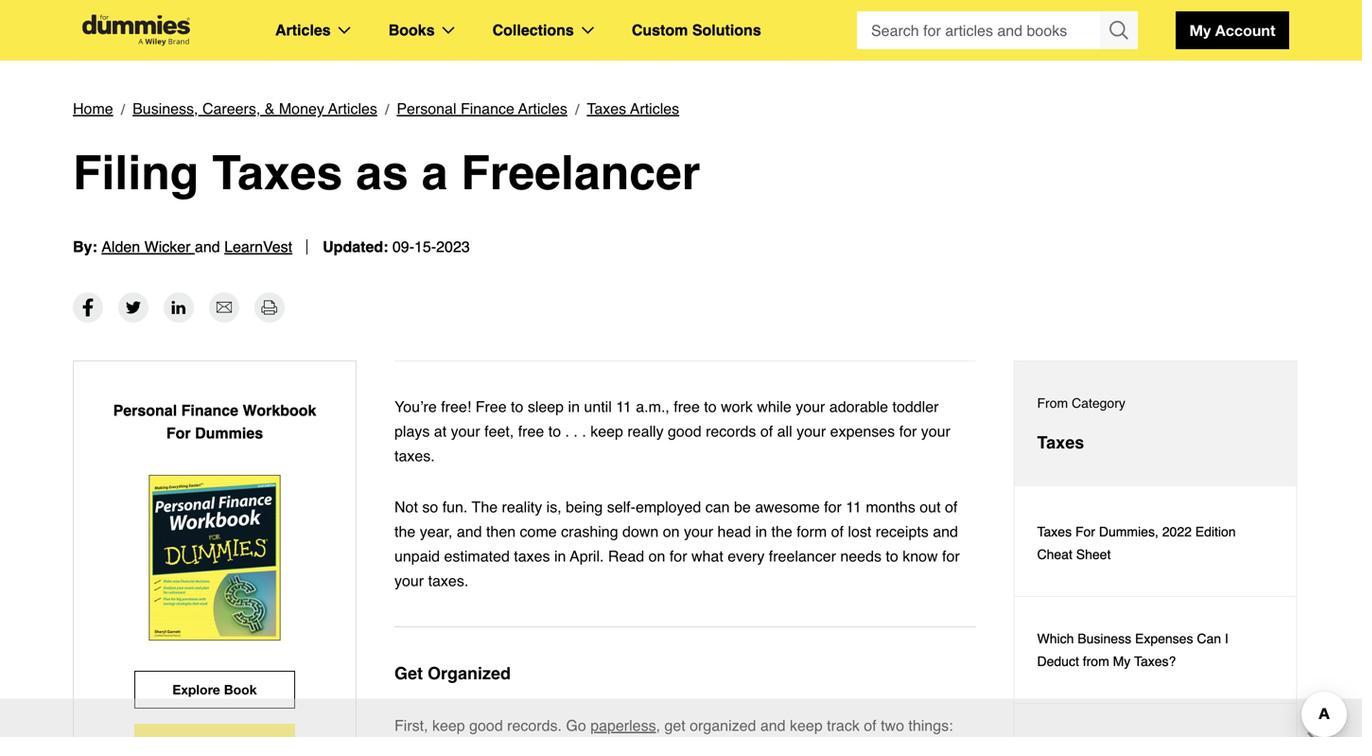 Task type: describe. For each thing, give the bounding box(es) containing it.
2023
[[436, 238, 470, 255]]

and right wicker
[[195, 238, 220, 255]]

not so fun. the reality is, being self-employed can be awesome for 11 months out of the year, and then come crashing down on your head in the form of lost receipts and unpaid estimated taxes in april. read on for what every freelancer needs to know for your taxes.
[[395, 498, 960, 589]]

free!
[[441, 398, 471, 415]]

business, careers, & money articles link
[[133, 97, 377, 121]]

open book categories image
[[442, 26, 455, 34]]

collections
[[493, 21, 574, 39]]

personal for personal finance articles
[[397, 100, 457, 117]]

by: alden wicker and learnvest
[[73, 238, 292, 255]]

get
[[665, 717, 686, 734]]

,
[[656, 717, 660, 734]]

1 . from the left
[[565, 422, 570, 440]]

things:
[[909, 717, 953, 734]]

finance for workbook
[[181, 402, 238, 419]]

as
[[356, 146, 409, 200]]

get
[[395, 664, 423, 683]]

records
[[706, 422, 756, 440]]

to left work
[[704, 398, 717, 415]]

months
[[866, 498, 916, 516]]

edition
[[1196, 524, 1236, 539]]

from
[[1038, 396, 1068, 411]]

your down toddler at right bottom
[[921, 422, 951, 440]]

11 inside not so fun. the reality is, being self-employed can be awesome for 11 months out of the year, and then come crashing down on your head in the form of lost receipts and unpaid estimated taxes in april. read on for what every freelancer needs to know for your taxes.
[[846, 498, 862, 516]]

is,
[[547, 498, 562, 516]]

workbook
[[243, 402, 316, 419]]

my account link
[[1176, 11, 1290, 49]]

from
[[1083, 654, 1110, 669]]

awesome
[[755, 498, 820, 516]]

solutions
[[692, 21, 761, 39]]

go
[[566, 717, 586, 734]]

your right all on the bottom right of the page
[[797, 422, 826, 440]]

0 horizontal spatial free
[[518, 422, 544, 440]]

logo image
[[73, 15, 200, 46]]

filing taxes as a freelancer
[[73, 146, 700, 200]]

can
[[1197, 631, 1222, 646]]

until
[[584, 398, 612, 415]]

employed
[[636, 498, 701, 516]]

careers,
[[202, 100, 260, 117]]

and right organized
[[761, 717, 786, 734]]

know
[[903, 547, 938, 565]]

3 . from the left
[[582, 422, 586, 440]]

taxes for taxes for dummies, 2022 edition cheat sheet
[[1038, 524, 1072, 539]]

unpaid
[[395, 547, 440, 565]]

business, careers, & money articles
[[133, 100, 377, 117]]

taxes down &
[[212, 146, 343, 200]]

custom solutions link
[[632, 18, 761, 43]]

being
[[566, 498, 603, 516]]

organized
[[428, 664, 511, 683]]

not
[[395, 498, 418, 516]]

which
[[1038, 631, 1074, 646]]

11 inside you're free! free to sleep in until 11 a.m., free to work while your adorable toddler plays at your feet, free to . . . keep really good records of all your expenses for your taxes.
[[616, 398, 632, 415]]

to down sleep
[[549, 422, 561, 440]]

my account
[[1190, 21, 1276, 39]]

articles up freelancer
[[518, 100, 568, 117]]

while
[[757, 398, 792, 415]]

and down out
[[933, 523, 958, 540]]

first,
[[395, 717, 428, 734]]

needs
[[841, 547, 882, 565]]

wicker
[[144, 238, 191, 255]]

plays
[[395, 422, 430, 440]]

sheet
[[1077, 547, 1111, 562]]

home
[[73, 100, 113, 117]]

money
[[279, 100, 324, 117]]

your down unpaid
[[395, 572, 424, 589]]

articles right money
[[328, 100, 377, 117]]

expenses
[[1135, 631, 1194, 646]]

adorable
[[830, 398, 889, 415]]

to inside not so fun. the reality is, being self-employed can be awesome for 11 months out of the year, and then come crashing down on your head in the form of lost receipts and unpaid estimated taxes in april. read on for what every freelancer needs to know for your taxes.
[[886, 547, 899, 565]]

fun.
[[443, 498, 468, 516]]

your right at
[[451, 422, 480, 440]]

taxes for taxes
[[1038, 433, 1085, 452]]

down
[[623, 523, 659, 540]]

0 vertical spatial free
[[674, 398, 700, 415]]

paperless link
[[591, 717, 656, 734]]

open collections list image
[[582, 26, 594, 34]]

a.m.,
[[636, 398, 670, 415]]

2 vertical spatial in
[[554, 547, 566, 565]]

custom
[[632, 21, 688, 39]]

for inside you're free! free to sleep in until 11 a.m., free to work while your adorable toddler plays at your feet, free to . . . keep really good records of all your expenses for your taxes.
[[899, 422, 917, 440]]

be
[[734, 498, 751, 516]]

0 horizontal spatial keep
[[432, 717, 465, 734]]

1 vertical spatial good
[[469, 717, 503, 734]]

dummies
[[195, 424, 263, 442]]

which business expenses can i deduct from my taxes? link
[[1015, 597, 1297, 704]]

business,
[[133, 100, 198, 117]]

so
[[422, 498, 438, 516]]

your up what
[[684, 523, 714, 540]]

freelancer
[[769, 547, 836, 565]]

taxes. inside you're free! free to sleep in until 11 a.m., free to work while your adorable toddler plays at your feet, free to . . . keep really good records of all your expenses for your taxes.
[[395, 447, 435, 465]]

open article categories image
[[338, 26, 351, 34]]

i
[[1225, 631, 1229, 646]]

1 the from the left
[[395, 523, 416, 540]]

come
[[520, 523, 557, 540]]

finance for articles
[[461, 100, 515, 117]]

you're free! free to sleep in until 11 a.m., free to work while your adorable toddler plays at your feet, free to . . . keep really good records of all your expenses for your taxes.
[[395, 398, 951, 465]]

track
[[827, 717, 860, 734]]

taxes for taxes articles
[[587, 100, 626, 117]]

personal for personal finance workbook for dummies
[[113, 402, 177, 419]]

for inside personal finance workbook for dummies
[[166, 424, 191, 442]]

a
[[422, 146, 448, 200]]

lost
[[848, 523, 872, 540]]

updated:
[[323, 238, 388, 255]]

personal finance workbook for dummies
[[113, 402, 316, 442]]

articles left open article categories image
[[275, 21, 331, 39]]

book image image
[[149, 475, 281, 641]]



Task type: vqa. For each thing, say whether or not it's contained in the screenshot.
keep
yes



Task type: locate. For each thing, give the bounding box(es) containing it.
&
[[265, 100, 275, 117]]

to down receipts on the right bottom of page
[[886, 547, 899, 565]]

11 up lost
[[846, 498, 862, 516]]

1 horizontal spatial the
[[772, 523, 793, 540]]

self-
[[607, 498, 636, 516]]

personal inside personal finance workbook for dummies
[[113, 402, 177, 419]]

1 vertical spatial finance
[[181, 402, 238, 419]]

what
[[692, 547, 724, 565]]

in
[[568, 398, 580, 415], [756, 523, 767, 540], [554, 547, 566, 565]]

Search for articles and books text field
[[857, 11, 1102, 49]]

of right out
[[945, 498, 958, 516]]

expenses
[[830, 422, 895, 440]]

read
[[608, 547, 645, 565]]

personal finance articles
[[397, 100, 568, 117]]

0 horizontal spatial my
[[1113, 654, 1131, 669]]

1 horizontal spatial .
[[574, 422, 578, 440]]

alden
[[101, 238, 140, 255]]

0 horizontal spatial in
[[554, 547, 566, 565]]

receipts
[[876, 523, 929, 540]]

0 vertical spatial 11
[[616, 398, 632, 415]]

1 horizontal spatial finance
[[461, 100, 515, 117]]

2 horizontal spatial keep
[[790, 717, 823, 734]]

taxes down from
[[1038, 433, 1085, 452]]

explore
[[172, 682, 220, 697]]

free right a.m.,
[[674, 398, 700, 415]]

1 horizontal spatial for
[[1076, 524, 1096, 539]]

taxes articles link
[[587, 97, 680, 121]]

taxes for dummies, 2022 edition cheat sheet link
[[1015, 490, 1297, 597]]

0 vertical spatial for
[[166, 424, 191, 442]]

of left all on the bottom right of the page
[[761, 422, 773, 440]]

taxes up the cheat
[[1038, 524, 1072, 539]]

1 vertical spatial personal
[[113, 402, 177, 419]]

articles down custom
[[630, 100, 680, 117]]

business
[[1078, 631, 1132, 646]]

free
[[476, 398, 507, 415]]

0 horizontal spatial personal
[[113, 402, 177, 419]]

free down sleep
[[518, 422, 544, 440]]

1 horizontal spatial free
[[674, 398, 700, 415]]

by:
[[73, 238, 97, 255]]

year,
[[420, 523, 453, 540]]

2 horizontal spatial .
[[582, 422, 586, 440]]

keep left track
[[790, 717, 823, 734]]

of left the two
[[864, 717, 877, 734]]

09-
[[393, 238, 414, 255]]

personal finance articles link
[[397, 97, 568, 121]]

for right 'know'
[[942, 547, 960, 565]]

0 horizontal spatial the
[[395, 523, 416, 540]]

free
[[674, 398, 700, 415], [518, 422, 544, 440]]

on down 'down'
[[649, 547, 666, 565]]

in right head
[[756, 523, 767, 540]]

2 horizontal spatial in
[[756, 523, 767, 540]]

reality
[[502, 498, 542, 516]]

your
[[796, 398, 825, 415], [451, 422, 480, 440], [797, 422, 826, 440], [921, 422, 951, 440], [684, 523, 714, 540], [395, 572, 424, 589]]

my inside which business expenses can i deduct from my taxes?
[[1113, 654, 1131, 669]]

1 horizontal spatial keep
[[591, 422, 623, 440]]

1 horizontal spatial good
[[668, 422, 702, 440]]

keep right first,
[[432, 717, 465, 734]]

taxes articles
[[587, 100, 680, 117]]

1 horizontal spatial 11
[[846, 498, 862, 516]]

personal
[[397, 100, 457, 117], [113, 402, 177, 419]]

account
[[1216, 21, 1276, 39]]

your right while
[[796, 398, 825, 415]]

. right feet,
[[565, 422, 570, 440]]

taxes
[[514, 547, 550, 565]]

of left lost
[[831, 523, 844, 540]]

alden wicker link
[[101, 238, 195, 255]]

0 vertical spatial taxes.
[[395, 447, 435, 465]]

from category
[[1038, 396, 1126, 411]]

updated: 09-15-2023
[[323, 238, 470, 255]]

deduct
[[1038, 654, 1079, 669]]

my right from
[[1113, 654, 1131, 669]]

head
[[718, 523, 751, 540]]

estimated
[[444, 547, 510, 565]]

. left the really
[[574, 422, 578, 440]]

taxes inside taxes articles link
[[587, 100, 626, 117]]

1 horizontal spatial in
[[568, 398, 580, 415]]

taxes up freelancer
[[587, 100, 626, 117]]

0 vertical spatial on
[[663, 523, 680, 540]]

for up sheet
[[1076, 524, 1096, 539]]

crashing
[[561, 523, 618, 540]]

for down toddler at right bottom
[[899, 422, 917, 440]]

explore book link
[[134, 671, 295, 709]]

paperless
[[591, 717, 656, 734]]

on down employed
[[663, 523, 680, 540]]

taxes. inside not so fun. the reality is, being self-employed can be awesome for 11 months out of the year, and then come crashing down on your head in the form of lost receipts and unpaid estimated taxes in april. read on for what every freelancer needs to know for your taxes.
[[428, 572, 469, 589]]

and up estimated
[[457, 523, 482, 540]]

category
[[1072, 396, 1126, 411]]

for
[[166, 424, 191, 442], [1076, 524, 1096, 539]]

freelancer
[[461, 146, 700, 200]]

finance
[[461, 100, 515, 117], [181, 402, 238, 419]]

you're
[[395, 398, 437, 415]]

1 vertical spatial on
[[649, 547, 666, 565]]

2022
[[1163, 524, 1192, 539]]

april.
[[570, 547, 604, 565]]

for
[[899, 422, 917, 440], [824, 498, 842, 516], [670, 547, 687, 565], [942, 547, 960, 565]]

0 vertical spatial good
[[668, 422, 702, 440]]

1 vertical spatial for
[[1076, 524, 1096, 539]]

learnvest link
[[224, 238, 292, 255]]

learnvest
[[224, 238, 292, 255]]

1 vertical spatial free
[[518, 422, 544, 440]]

taxes for dummies, 2022 edition cheat sheet
[[1038, 524, 1236, 562]]

finance inside personal finance workbook for dummies
[[181, 402, 238, 419]]

finance down collections
[[461, 100, 515, 117]]

2 . from the left
[[574, 422, 578, 440]]

taxes?
[[1135, 654, 1176, 669]]

1 vertical spatial my
[[1113, 654, 1131, 669]]

11 right "until"
[[616, 398, 632, 415]]

of inside you're free! free to sleep in until 11 a.m., free to work while your adorable toddler plays at your feet, free to . . . keep really good records of all your expenses for your taxes.
[[761, 422, 773, 440]]

my left 'account'
[[1190, 21, 1211, 39]]

filing
[[73, 146, 199, 200]]

the down not
[[395, 523, 416, 540]]

finance up dummies
[[181, 402, 238, 419]]

0 horizontal spatial for
[[166, 424, 191, 442]]

of
[[761, 422, 773, 440], [945, 498, 958, 516], [831, 523, 844, 540], [864, 717, 877, 734]]

11
[[616, 398, 632, 415], [846, 498, 862, 516]]

at
[[434, 422, 447, 440]]

0 horizontal spatial finance
[[181, 402, 238, 419]]

1 vertical spatial in
[[756, 523, 767, 540]]

get organized
[[395, 664, 511, 683]]

all
[[777, 422, 793, 440]]

for left dummies
[[166, 424, 191, 442]]

taxes. down estimated
[[428, 572, 469, 589]]

book
[[224, 682, 257, 697]]

group
[[857, 11, 1138, 49]]

books
[[389, 21, 435, 39]]

records.
[[507, 717, 562, 734]]

work
[[721, 398, 753, 415]]

1 vertical spatial taxes.
[[428, 572, 469, 589]]

custom solutions
[[632, 21, 761, 39]]

1 horizontal spatial my
[[1190, 21, 1211, 39]]

taxes inside taxes for dummies, 2022 edition cheat sheet
[[1038, 524, 1072, 539]]

dummies,
[[1099, 524, 1159, 539]]

2 the from the left
[[772, 523, 793, 540]]

good left records.
[[469, 717, 503, 734]]

0 vertical spatial personal
[[397, 100, 457, 117]]

0 vertical spatial finance
[[461, 100, 515, 117]]

0 horizontal spatial .
[[565, 422, 570, 440]]

keep inside you're free! free to sleep in until 11 a.m., free to work while your adorable toddler plays at your feet, free to . . . keep really good records of all your expenses for your taxes.
[[591, 422, 623, 440]]

then
[[486, 523, 516, 540]]

. down "until"
[[582, 422, 586, 440]]

in left april. on the left bottom of the page
[[554, 547, 566, 565]]

for left what
[[670, 547, 687, 565]]

.
[[565, 422, 570, 440], [574, 422, 578, 440], [582, 422, 586, 440]]

1 horizontal spatial personal
[[397, 100, 457, 117]]

for up form
[[824, 498, 842, 516]]

in left "until"
[[568, 398, 580, 415]]

0 vertical spatial my
[[1190, 21, 1211, 39]]

in inside you're free! free to sleep in until 11 a.m., free to work while your adorable toddler plays at your feet, free to . . . keep really good records of all your expenses for your taxes.
[[568, 398, 580, 415]]

1 vertical spatial 11
[[846, 498, 862, 516]]

0 horizontal spatial 11
[[616, 398, 632, 415]]

sleep
[[528, 398, 564, 415]]

good right the really
[[668, 422, 702, 440]]

to right free
[[511, 398, 524, 415]]

keep down "until"
[[591, 422, 623, 440]]

can
[[706, 498, 730, 516]]

and
[[195, 238, 220, 255], [457, 523, 482, 540], [933, 523, 958, 540], [761, 717, 786, 734]]

for inside taxes for dummies, 2022 edition cheat sheet
[[1076, 524, 1096, 539]]

every
[[728, 547, 765, 565]]

0 horizontal spatial good
[[469, 717, 503, 734]]

the down awesome
[[772, 523, 793, 540]]

home link
[[73, 97, 113, 121]]

good inside you're free! free to sleep in until 11 a.m., free to work while your adorable toddler plays at your feet, free to . . . keep really good records of all your expenses for your taxes.
[[668, 422, 702, 440]]

taxes tab
[[1015, 361, 1297, 486]]

first, keep good records. go paperless , get organized and keep track of two things:
[[395, 717, 953, 734]]

toddler
[[893, 398, 939, 415]]

cheat
[[1038, 547, 1073, 562]]

taxes inside taxes tab
[[1038, 433, 1085, 452]]

organized
[[690, 717, 756, 734]]

form
[[797, 523, 827, 540]]

taxes. down plays
[[395, 447, 435, 465]]

0 vertical spatial in
[[568, 398, 580, 415]]

good
[[668, 422, 702, 440], [469, 717, 503, 734]]

15-
[[414, 238, 436, 255]]



